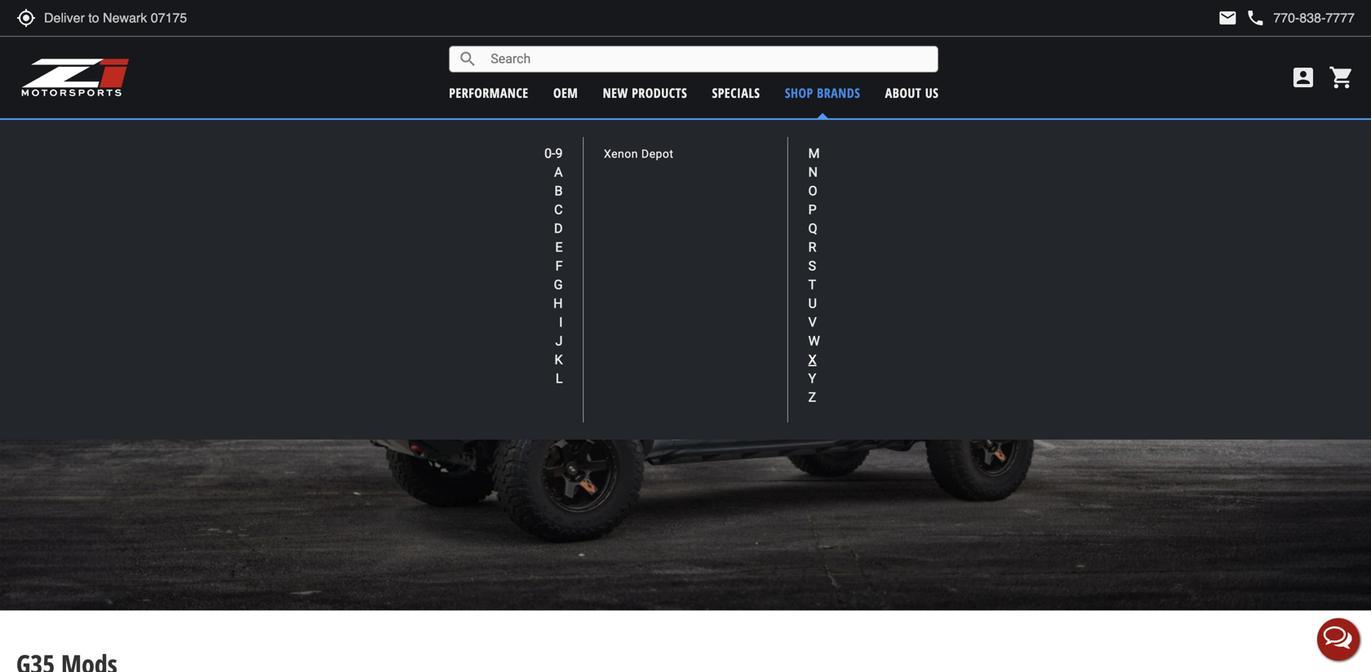 Task type: describe. For each thing, give the bounding box(es) containing it.
xenon
[[604, 147, 638, 161]]

d
[[554, 221, 563, 236]]

depot
[[642, 147, 674, 161]]

(change model) link
[[754, 127, 827, 143]]

(change model)
[[754, 127, 827, 143]]

g
[[554, 277, 563, 293]]

9
[[556, 146, 563, 161]]

new products
[[603, 84, 688, 102]]

xenon depot link
[[604, 147, 674, 161]]

t
[[809, 277, 817, 293]]

c
[[554, 202, 563, 218]]

shopping_cart
[[1329, 65, 1355, 91]]

xenon depot
[[604, 147, 674, 161]]

0-
[[545, 146, 556, 161]]

shop brands link
[[785, 84, 861, 102]]

account_box link
[[1287, 65, 1321, 91]]

specials
[[712, 84, 760, 102]]

Search search field
[[478, 47, 938, 72]]

y
[[809, 371, 817, 387]]

z
[[809, 390, 817, 405]]

m n o p q r s t u v w x y z
[[809, 146, 820, 405]]

about us
[[886, 84, 939, 102]]

phone link
[[1246, 8, 1355, 28]]

model)
[[794, 127, 827, 143]]

win this truck shop now to get automatically entered image
[[0, 140, 1372, 611]]

performance link
[[449, 84, 529, 102]]

shop
[[785, 84, 814, 102]]

phone
[[1246, 8, 1266, 28]]

a
[[554, 165, 563, 180]]

z1 motorsports logo image
[[20, 57, 130, 98]]

oem
[[554, 84, 578, 102]]

shopping_cart link
[[1325, 65, 1355, 91]]

(change
[[754, 127, 792, 143]]

u
[[809, 296, 817, 312]]



Task type: locate. For each thing, give the bounding box(es) containing it.
i
[[559, 315, 563, 330]]

j
[[556, 334, 563, 349]]

specials link
[[712, 84, 760, 102]]

mail
[[1219, 8, 1238, 28]]

q
[[809, 221, 818, 236]]

search
[[458, 49, 478, 69]]

v
[[809, 315, 817, 330]]

b
[[555, 183, 563, 199]]

new products link
[[603, 84, 688, 102]]

products
[[632, 84, 688, 102]]

my_location
[[16, 8, 36, 28]]

r
[[809, 240, 817, 255]]

about
[[886, 84, 922, 102]]

e
[[556, 240, 563, 255]]

s
[[809, 258, 817, 274]]

'tis the season spread some cheer with our massive selection of z1 products image
[[0, 0, 1372, 113]]

performance
[[449, 84, 529, 102]]

k
[[555, 352, 563, 368]]

account_box
[[1291, 65, 1317, 91]]

oem link
[[554, 84, 578, 102]]

p
[[809, 202, 817, 218]]

l
[[556, 371, 563, 387]]

0-9 a b c d e f g h i j k l
[[545, 146, 563, 387]]

o
[[809, 183, 818, 199]]

n
[[809, 165, 818, 180]]

brands
[[817, 84, 861, 102]]

new
[[603, 84, 628, 102]]

mail phone
[[1219, 8, 1266, 28]]

us
[[926, 84, 939, 102]]

h
[[554, 296, 563, 312]]

f
[[556, 258, 563, 274]]

x
[[809, 352, 817, 368]]

shop brands
[[785, 84, 861, 102]]

about us link
[[886, 84, 939, 102]]

w
[[809, 334, 820, 349]]

mail link
[[1219, 8, 1238, 28]]

m
[[809, 146, 820, 161]]



Task type: vqa. For each thing, say whether or not it's contained in the screenshot.
Valance at bottom right
no



